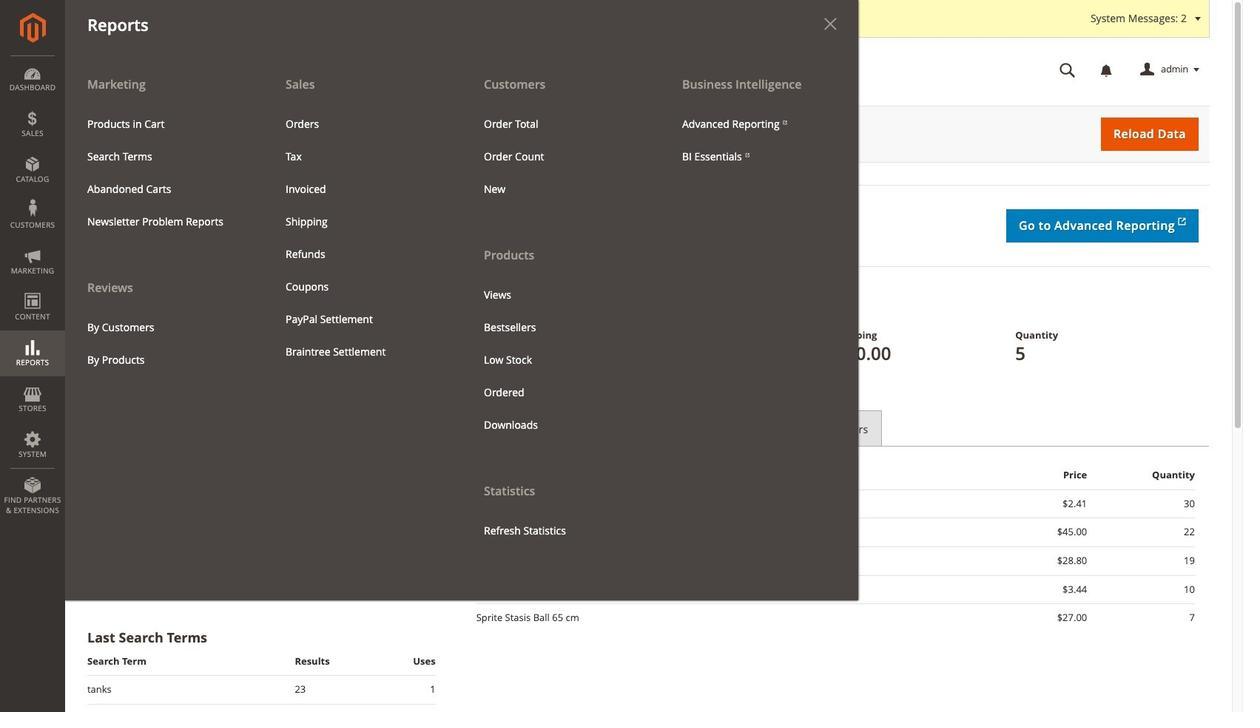 Task type: vqa. For each thing, say whether or not it's contained in the screenshot.
'menu bar'
yes



Task type: describe. For each thing, give the bounding box(es) containing it.
magento admin panel image
[[20, 13, 46, 43]]



Task type: locate. For each thing, give the bounding box(es) containing it.
menu
[[65, 68, 859, 601], [65, 68, 264, 376], [462, 68, 660, 547], [76, 108, 252, 238], [275, 108, 451, 369], [473, 108, 649, 206], [671, 108, 848, 173], [473, 279, 649, 442], [76, 311, 252, 376]]

menu bar
[[0, 0, 859, 601]]



